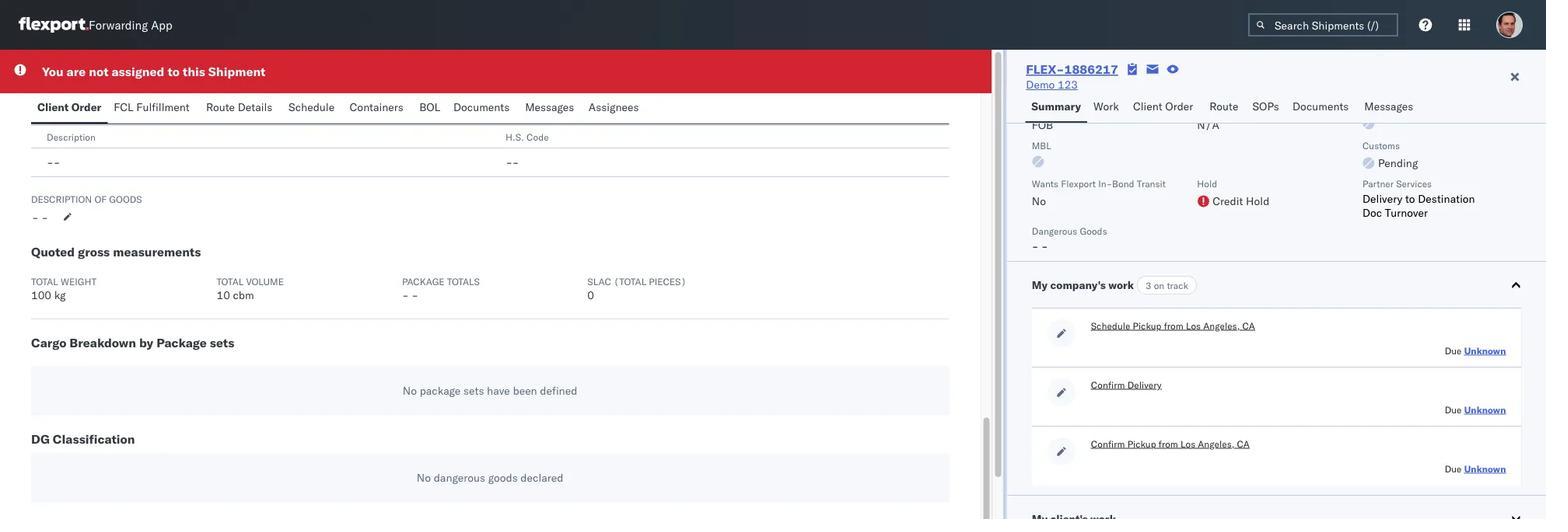 Task type: locate. For each thing, give the bounding box(es) containing it.
cargo breakdown by package sets
[[31, 335, 234, 351]]

0 vertical spatial delivery
[[1362, 192, 1402, 206]]

no left the package
[[403, 384, 417, 398]]

documents button up "h.s."
[[447, 93, 519, 124]]

3 unknown from the top
[[1464, 463, 1506, 475]]

flex-1886217
[[1026, 61, 1119, 77]]

schedule
[[289, 100, 335, 114], [1091, 320, 1130, 332]]

2 unknown button from the top
[[1464, 404, 1506, 416]]

0 horizontal spatial package
[[156, 335, 207, 351]]

3 due from the top
[[1445, 463, 1462, 475]]

0 vertical spatial schedule
[[289, 100, 335, 114]]

package left totals
[[402, 276, 445, 287]]

package
[[420, 384, 461, 398]]

due unknown
[[1445, 345, 1506, 357], [1445, 404, 1506, 416], [1445, 463, 1506, 475]]

quoted gross measurements
[[31, 244, 201, 260]]

--
[[47, 156, 60, 169], [506, 156, 519, 169]]

client order
[[1133, 100, 1194, 113], [37, 100, 101, 114]]

0 horizontal spatial messages button
[[519, 93, 583, 124]]

turnover
[[1385, 206, 1428, 220]]

angeles, inside schedule pickup from los angeles, ca button
[[1203, 320, 1240, 332]]

3 on track
[[1146, 280, 1188, 291]]

package right by
[[156, 335, 207, 351]]

0 vertical spatial angeles,
[[1203, 320, 1240, 332]]

have
[[487, 384, 510, 398]]

0 horizontal spatial messages
[[525, 100, 574, 114]]

description down products
[[47, 131, 96, 143]]

pickup down 3 on the right bottom of the page
[[1133, 320, 1161, 332]]

1 horizontal spatial to
[[1405, 192, 1415, 206]]

0 vertical spatial due unknown
[[1445, 345, 1506, 357]]

los
[[1186, 320, 1201, 332], [1180, 438, 1195, 450]]

0 horizontal spatial client order button
[[31, 93, 108, 124]]

bol
[[419, 100, 440, 114]]

delivery up confirm pickup from los angeles, ca
[[1127, 379, 1162, 391]]

client order down are
[[37, 100, 101, 114]]

2 confirm from the top
[[1091, 438, 1125, 450]]

0 horizontal spatial hold
[[1197, 178, 1217, 189]]

0 vertical spatial ca
[[1242, 320, 1255, 332]]

1 horizontal spatial route
[[1210, 100, 1239, 113]]

hold up credit
[[1197, 178, 1217, 189]]

1 vertical spatial delivery
[[1127, 379, 1162, 391]]

no for no dangerous goods declared
[[417, 471, 431, 485]]

ca for confirm pickup from los angeles, ca
[[1237, 438, 1250, 450]]

client order button
[[1127, 93, 1204, 123], [31, 93, 108, 124]]

this
[[183, 64, 205, 79]]

1 unknown button from the top
[[1464, 345, 1506, 357]]

by
[[139, 335, 153, 351]]

0 vertical spatial confirm
[[1091, 379, 1125, 391]]

1 vertical spatial goods
[[488, 471, 518, 485]]

no down wants
[[1032, 194, 1046, 208]]

messages up the customs
[[1365, 100, 1414, 113]]

0 horizontal spatial client
[[37, 100, 69, 114]]

hold right credit
[[1246, 194, 1269, 208]]

0 horizontal spatial documents
[[453, 100, 510, 114]]

from for schedule
[[1164, 320, 1183, 332]]

1 unknown from the top
[[1464, 345, 1506, 357]]

2 vertical spatial due
[[1445, 463, 1462, 475]]

0 horizontal spatial --
[[47, 156, 60, 169]]

forwarding app
[[89, 18, 172, 32]]

1 vertical spatial sets
[[464, 384, 484, 398]]

goods right of
[[109, 193, 142, 205]]

due unknown for confirm delivery
[[1445, 404, 1506, 416]]

1 vertical spatial ca
[[1237, 438, 1250, 450]]

dangerous
[[434, 471, 485, 485]]

1 confirm from the top
[[1091, 379, 1125, 391]]

1 horizontal spatial order
[[1166, 100, 1194, 113]]

slac (total pieces) 0
[[588, 276, 687, 302]]

1 vertical spatial no
[[403, 384, 417, 398]]

0 horizontal spatial goods
[[109, 193, 142, 205]]

from down confirm delivery button
[[1158, 438, 1178, 450]]

due for schedule pickup from los angeles, ca
[[1445, 345, 1462, 357]]

demo
[[1026, 78, 1055, 91]]

2 due from the top
[[1445, 404, 1462, 416]]

0 vertical spatial from
[[1164, 320, 1183, 332]]

1 horizontal spatial package
[[402, 276, 445, 287]]

2 vertical spatial no
[[417, 471, 431, 485]]

documents up "h.s."
[[453, 100, 510, 114]]

from
[[1164, 320, 1183, 332], [1158, 438, 1178, 450]]

0 horizontal spatial sets
[[210, 335, 234, 351]]

order down are
[[71, 100, 101, 114]]

angeles, inside confirm pickup from los angeles, ca button
[[1198, 438, 1234, 450]]

order
[[1166, 100, 1194, 113], [71, 100, 101, 114]]

no dangerous goods declared
[[417, 471, 564, 485]]

sets left have
[[464, 384, 484, 398]]

los for confirm pickup from los angeles, ca
[[1180, 438, 1195, 450]]

client order right work button
[[1133, 100, 1194, 113]]

route up n/a
[[1210, 100, 1239, 113]]

1 horizontal spatial documents
[[1293, 100, 1349, 113]]

angeles,
[[1203, 320, 1240, 332], [1198, 438, 1234, 450]]

0 vertical spatial los
[[1186, 320, 1201, 332]]

1 total from the left
[[31, 276, 58, 287]]

0 vertical spatial unknown
[[1464, 345, 1506, 357]]

documents button right the sops
[[1287, 93, 1358, 123]]

3 unknown button from the top
[[1464, 463, 1506, 475]]

0 vertical spatial due
[[1445, 345, 1462, 357]]

1 vertical spatial hold
[[1246, 194, 1269, 208]]

0 vertical spatial goods
[[109, 193, 142, 205]]

1 vertical spatial unknown button
[[1464, 404, 1506, 416]]

package totals - -
[[402, 276, 480, 302]]

order for right client order button
[[1166, 100, 1194, 113]]

1 vertical spatial due unknown
[[1445, 404, 1506, 416]]

total inside total weight 100 kg
[[31, 276, 58, 287]]

1 horizontal spatial client order
[[1133, 100, 1194, 113]]

1 -- from the left
[[47, 156, 60, 169]]

route left details
[[206, 100, 235, 114]]

messages button up code
[[519, 93, 583, 124]]

no
[[1032, 194, 1046, 208], [403, 384, 417, 398], [417, 471, 431, 485]]

doc
[[1362, 206, 1382, 220]]

messages up code
[[525, 100, 574, 114]]

from down track
[[1164, 320, 1183, 332]]

0 horizontal spatial route
[[206, 100, 235, 114]]

client down you
[[37, 100, 69, 114]]

partner services delivery to destination doc turnover dangerous goods - -
[[1032, 178, 1475, 253]]

1 horizontal spatial schedule
[[1091, 320, 1130, 332]]

1 due from the top
[[1445, 345, 1462, 357]]

total up 100
[[31, 276, 58, 287]]

fulfillment
[[136, 100, 189, 114]]

total up 10
[[217, 276, 244, 287]]

cargo
[[31, 335, 66, 351]]

-- down "h.s."
[[506, 156, 519, 169]]

client right work button
[[1133, 100, 1163, 113]]

-
[[47, 156, 53, 169], [53, 156, 60, 169], [506, 156, 512, 169], [512, 156, 519, 169], [32, 211, 39, 224], [41, 211, 48, 224], [1032, 240, 1038, 253], [1041, 240, 1048, 253], [402, 289, 409, 302], [412, 289, 418, 302]]

1 vertical spatial los
[[1180, 438, 1195, 450]]

total for total weight 100 kg
[[31, 276, 58, 287]]

1 vertical spatial schedule
[[1091, 320, 1130, 332]]

1 horizontal spatial goods
[[488, 471, 518, 485]]

schedule right details
[[289, 100, 335, 114]]

demo 123
[[1026, 78, 1078, 91]]

no left dangerous
[[417, 471, 431, 485]]

unknown
[[1464, 345, 1506, 357], [1464, 404, 1506, 416], [1464, 463, 1506, 475]]

due unknown for schedule pickup from los angeles, ca
[[1445, 345, 1506, 357]]

2 vertical spatial unknown button
[[1464, 463, 1506, 475]]

- -
[[32, 211, 48, 224]]

angeles, for schedule pickup from los angeles, ca
[[1203, 320, 1240, 332]]

1 horizontal spatial delivery
[[1362, 192, 1402, 206]]

package
[[402, 276, 445, 287], [156, 335, 207, 351]]

client
[[1133, 100, 1163, 113], [37, 100, 69, 114]]

containers
[[350, 100, 404, 114]]

total for total volume
[[217, 276, 244, 287]]

0 horizontal spatial order
[[71, 100, 101, 114]]

2 due unknown from the top
[[1445, 404, 1506, 416]]

containers button
[[343, 93, 413, 124]]

order for the left client order button
[[71, 100, 101, 114]]

1 horizontal spatial messages
[[1365, 100, 1414, 113]]

total weight 100 kg
[[31, 276, 97, 302]]

1 horizontal spatial messages button
[[1358, 93, 1422, 123]]

to up turnover
[[1405, 192, 1415, 206]]

0 horizontal spatial client order
[[37, 100, 101, 114]]

1 vertical spatial from
[[1158, 438, 1178, 450]]

delivery inside button
[[1127, 379, 1162, 391]]

client order button down are
[[31, 93, 108, 124]]

2 total from the left
[[217, 276, 244, 287]]

h.s. code
[[506, 131, 549, 143]]

unknown for confirm delivery
[[1464, 404, 1506, 416]]

0 horizontal spatial total
[[31, 276, 58, 287]]

description for description of goods
[[31, 193, 92, 205]]

schedule pickup from los angeles, ca
[[1091, 320, 1255, 332]]

order left route button at top
[[1166, 100, 1194, 113]]

partner
[[1362, 178, 1394, 189]]

1 vertical spatial to
[[1405, 192, 1415, 206]]

2 vertical spatial unknown
[[1464, 463, 1506, 475]]

1 due unknown from the top
[[1445, 345, 1506, 357]]

123
[[1058, 78, 1078, 91]]

0 vertical spatial no
[[1032, 194, 1046, 208]]

schedule down 'work'
[[1091, 320, 1130, 332]]

fob
[[1032, 118, 1053, 132]]

1 horizontal spatial --
[[506, 156, 519, 169]]

pickup down confirm delivery button
[[1127, 438, 1156, 450]]

delivery down partner at the top right of the page
[[1362, 192, 1402, 206]]

0 horizontal spatial schedule
[[289, 100, 335, 114]]

messages button up the customs
[[1358, 93, 1422, 123]]

1 horizontal spatial total
[[217, 276, 244, 287]]

0 horizontal spatial delivery
[[1127, 379, 1162, 391]]

due
[[1445, 345, 1462, 357], [1445, 404, 1462, 416], [1445, 463, 1462, 475]]

goods
[[1080, 225, 1107, 237]]

3 due unknown from the top
[[1445, 463, 1506, 475]]

details
[[238, 100, 273, 114]]

schedule button
[[282, 93, 343, 124]]

to left this
[[168, 64, 180, 79]]

in-
[[1098, 178, 1112, 189]]

0 vertical spatial unknown button
[[1464, 345, 1506, 357]]

unknown button for schedule pickup from los angeles, ca
[[1464, 345, 1506, 357]]

2 vertical spatial due unknown
[[1445, 463, 1506, 475]]

hold
[[1197, 178, 1217, 189], [1246, 194, 1269, 208]]

1 horizontal spatial hold
[[1246, 194, 1269, 208]]

classification
[[53, 432, 135, 447]]

products
[[31, 94, 85, 110]]

goods
[[109, 193, 142, 205], [488, 471, 518, 485]]

goods left declared
[[488, 471, 518, 485]]

1 vertical spatial confirm
[[1091, 438, 1125, 450]]

documents right "sops" button
[[1293, 100, 1349, 113]]

2 unknown from the top
[[1464, 404, 1506, 416]]

-- up description of goods
[[47, 156, 60, 169]]

delivery
[[1362, 192, 1402, 206], [1127, 379, 1162, 391]]

confirm delivery button
[[1091, 379, 1162, 391]]

messages
[[1365, 100, 1414, 113], [525, 100, 574, 114]]

flex-
[[1026, 61, 1065, 77]]

schedule for schedule pickup from los angeles, ca
[[1091, 320, 1130, 332]]

assignees button
[[583, 93, 648, 124]]

sets
[[210, 335, 234, 351], [464, 384, 484, 398]]

1 vertical spatial angeles,
[[1198, 438, 1234, 450]]

totals
[[447, 276, 480, 287]]

ca
[[1242, 320, 1255, 332], [1237, 438, 1250, 450]]

1 vertical spatial pickup
[[1127, 438, 1156, 450]]

documents
[[1293, 100, 1349, 113], [453, 100, 510, 114]]

0 vertical spatial pickup
[[1133, 320, 1161, 332]]

confirm for confirm delivery
[[1091, 379, 1125, 391]]

demo 123 link
[[1026, 77, 1078, 93]]

sops
[[1253, 100, 1280, 113]]

sets down 10
[[210, 335, 234, 351]]

description for description
[[47, 131, 96, 143]]

pickup
[[1133, 320, 1161, 332], [1127, 438, 1156, 450]]

track
[[1167, 280, 1188, 291]]

0 vertical spatial to
[[168, 64, 180, 79]]

description up - -
[[31, 193, 92, 205]]

wants
[[1032, 178, 1058, 189]]

0 vertical spatial description
[[47, 131, 96, 143]]

flex-1886217 link
[[1026, 61, 1119, 77]]

0 vertical spatial package
[[402, 276, 445, 287]]

messages for the messages button to the left
[[525, 100, 574, 114]]

pending
[[1378, 156, 1418, 170]]

client order button right work
[[1127, 93, 1204, 123]]

1 vertical spatial description
[[31, 193, 92, 205]]

1 vertical spatial unknown
[[1464, 404, 1506, 416]]

unknown for confirm pickup from los angeles, ca
[[1464, 463, 1506, 475]]

1 vertical spatial due
[[1445, 404, 1462, 416]]

10
[[217, 289, 230, 302]]



Task type: describe. For each thing, give the bounding box(es) containing it.
bol button
[[413, 93, 447, 124]]

work
[[1094, 100, 1119, 113]]

wants flexport in-bond transit no
[[1032, 178, 1166, 208]]

you
[[42, 64, 64, 79]]

gross
[[78, 244, 110, 260]]

weight
[[61, 276, 97, 287]]

route details
[[206, 100, 273, 114]]

description of goods
[[31, 193, 142, 205]]

angeles, for confirm pickup from los angeles, ca
[[1198, 438, 1234, 450]]

on
[[1154, 280, 1164, 291]]

1 horizontal spatial sets
[[464, 384, 484, 398]]

route details button
[[200, 93, 282, 124]]

0 horizontal spatial to
[[168, 64, 180, 79]]

ca for schedule pickup from los angeles, ca
[[1242, 320, 1255, 332]]

goods for of
[[109, 193, 142, 205]]

are
[[67, 64, 86, 79]]

dg
[[31, 432, 50, 447]]

client order for the left client order button
[[37, 100, 101, 114]]

confirm delivery
[[1091, 379, 1162, 391]]

slac
[[588, 276, 611, 287]]

of
[[94, 193, 107, 205]]

0 horizontal spatial documents button
[[447, 93, 519, 124]]

dangerous
[[1032, 225, 1077, 237]]

0
[[588, 289, 594, 302]]

pickup for confirm
[[1127, 438, 1156, 450]]

measurements
[[113, 244, 201, 260]]

route for route details
[[206, 100, 235, 114]]

shipment
[[208, 64, 266, 79]]

100
[[31, 289, 51, 302]]

1 vertical spatial package
[[156, 335, 207, 351]]

destination
[[1418, 192, 1475, 206]]

unknown button for confirm delivery
[[1464, 404, 1506, 416]]

forwarding app link
[[19, 17, 172, 33]]

sops button
[[1247, 93, 1287, 123]]

work
[[1108, 278, 1134, 292]]

assignees
[[589, 100, 639, 114]]

been
[[513, 384, 537, 398]]

n/a
[[1197, 118, 1219, 132]]

h.s.
[[506, 131, 524, 143]]

1 horizontal spatial documents button
[[1287, 93, 1358, 123]]

you are not assigned to this shipment
[[42, 64, 266, 79]]

package inside package totals - -
[[402, 276, 445, 287]]

defined
[[540, 384, 578, 398]]

flexport
[[1061, 178, 1096, 189]]

0 vertical spatial hold
[[1197, 178, 1217, 189]]

code
[[527, 131, 549, 143]]

credit hold
[[1213, 194, 1269, 208]]

assigned
[[112, 64, 164, 79]]

to inside partner services delivery to destination doc turnover dangerous goods - -
[[1405, 192, 1415, 206]]

pickup for schedule
[[1133, 320, 1161, 332]]

customs
[[1362, 140, 1400, 151]]

quoted
[[31, 244, 75, 260]]

fcl fulfillment
[[114, 100, 189, 114]]

total volume
[[217, 276, 284, 287]]

services
[[1396, 178, 1432, 189]]

company's
[[1050, 278, 1106, 292]]

my company's work
[[1032, 278, 1134, 292]]

summary
[[1032, 100, 1081, 113]]

breakdown
[[69, 335, 136, 351]]

messages for the right the messages button
[[1365, 100, 1414, 113]]

dg classification
[[31, 432, 135, 447]]

work button
[[1087, 93, 1127, 123]]

due unknown for confirm pickup from los angeles, ca
[[1445, 463, 1506, 475]]

app
[[151, 18, 172, 32]]

los for schedule pickup from los angeles, ca
[[1186, 320, 1201, 332]]

declared
[[521, 471, 564, 485]]

credit
[[1213, 194, 1243, 208]]

cbm
[[233, 289, 254, 302]]

bond
[[1112, 178, 1134, 189]]

confirm pickup from los angeles, ca
[[1091, 438, 1250, 450]]

0 vertical spatial sets
[[210, 335, 234, 351]]

unknown for schedule pickup from los angeles, ca
[[1464, 345, 1506, 357]]

unknown button for confirm pickup from los angeles, ca
[[1464, 463, 1506, 475]]

(total
[[614, 276, 647, 287]]

flexport. image
[[19, 17, 89, 33]]

pieces)
[[649, 276, 687, 287]]

from for confirm
[[1158, 438, 1178, 450]]

client order for right client order button
[[1133, 100, 1194, 113]]

fcl fulfillment button
[[108, 93, 200, 124]]

my
[[1032, 278, 1047, 292]]

no package sets have been defined
[[403, 384, 578, 398]]

schedule pickup from los angeles, ca button
[[1091, 320, 1255, 332]]

confirm for confirm pickup from los angeles, ca
[[1091, 438, 1125, 450]]

no inside wants flexport in-bond transit no
[[1032, 194, 1046, 208]]

kg
[[54, 289, 66, 302]]

due for confirm delivery
[[1445, 404, 1462, 416]]

goods for dangerous
[[488, 471, 518, 485]]

1 horizontal spatial client
[[1133, 100, 1163, 113]]

2 -- from the left
[[506, 156, 519, 169]]

not
[[89, 64, 108, 79]]

1 horizontal spatial client order button
[[1127, 93, 1204, 123]]

schedule for schedule
[[289, 100, 335, 114]]

1886217
[[1065, 61, 1119, 77]]

due for confirm pickup from los angeles, ca
[[1445, 463, 1462, 475]]

Search Shipments (/) text field
[[1249, 13, 1399, 37]]

forwarding
[[89, 18, 148, 32]]

delivery inside partner services delivery to destination doc turnover dangerous goods - -
[[1362, 192, 1402, 206]]

route for route
[[1210, 100, 1239, 113]]

route button
[[1204, 93, 1247, 123]]

no for no package sets have been defined
[[403, 384, 417, 398]]

fcl
[[114, 100, 134, 114]]



Task type: vqa. For each thing, say whether or not it's contained in the screenshot.
third Ocean FCL from the top
no



